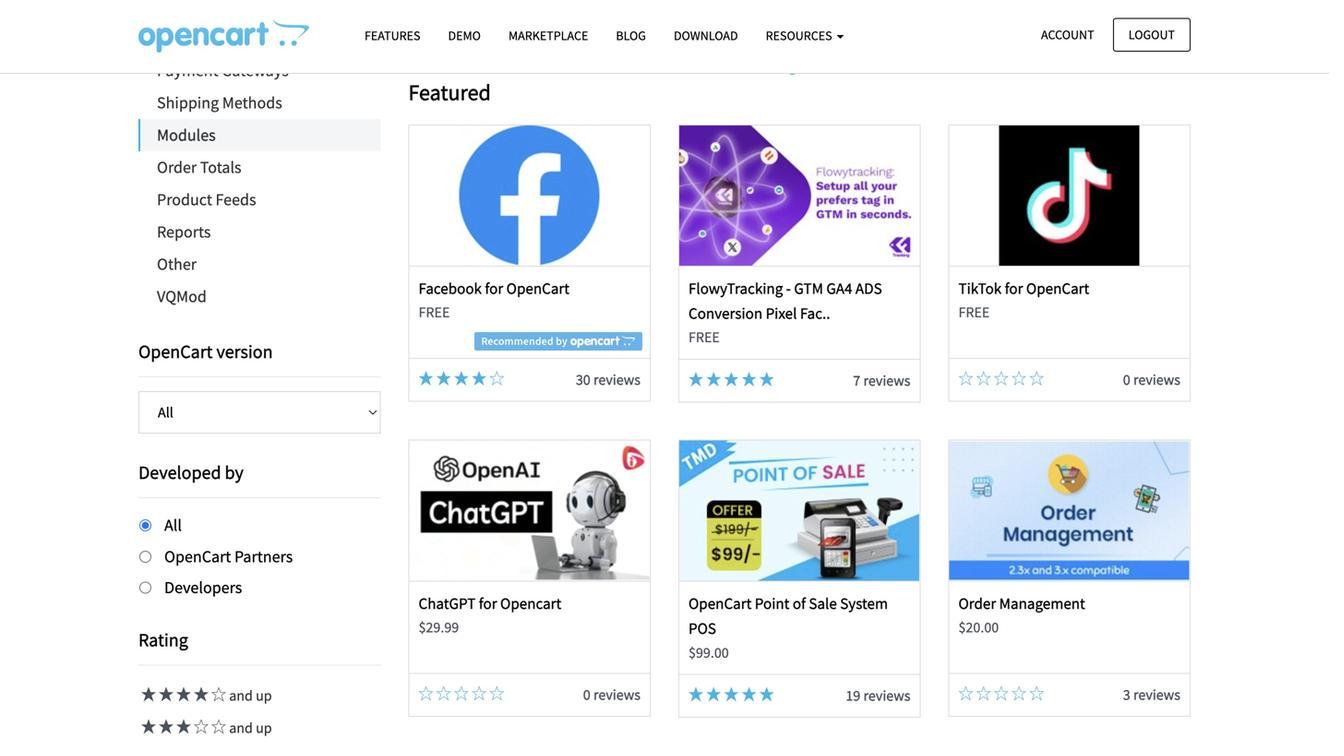 Task type: describe. For each thing, give the bounding box(es) containing it.
7
[[853, 371, 861, 390]]

7 reviews
[[853, 371, 911, 390]]

for for chatgpt
[[479, 594, 497, 613]]

ads
[[856, 279, 882, 298]]

opencart point of sale system pos link
[[689, 594, 888, 638]]

other extensions image
[[138, 19, 309, 53]]

2 up from the top
[[256, 719, 272, 737]]

30
[[576, 370, 591, 389]]

product feeds link
[[138, 184, 381, 216]]

tiktok for opencart free
[[959, 279, 1090, 322]]

reviews for opencart point of sale system pos
[[863, 687, 911, 705]]

shipping methods link
[[138, 87, 381, 119]]

gtm
[[794, 279, 823, 298]]

-
[[786, 279, 791, 298]]

demo
[[448, 27, 481, 44]]

languages link
[[138, 22, 381, 54]]

marketplace link
[[495, 19, 602, 52]]

shipping methods
[[157, 92, 282, 113]]

fac..
[[800, 304, 830, 323]]

opencart for opencart version
[[138, 340, 213, 363]]

opencart point of sale system pos image
[[680, 441, 920, 581]]

reviews for chatgpt for opencart
[[594, 686, 641, 704]]

vqmod
[[157, 286, 207, 307]]

reports link
[[138, 216, 381, 248]]

management
[[999, 594, 1085, 613]]

for for facebook
[[485, 279, 503, 298]]

developed by
[[138, 461, 244, 484]]

opencart partners
[[164, 546, 293, 567]]

product
[[157, 189, 212, 210]]

paypal payment gateway image
[[506, 0, 1094, 56]]

modules link
[[140, 119, 381, 151]]

feeds
[[216, 189, 256, 210]]

opencart
[[500, 594, 562, 613]]

0 reviews for chatgpt for opencart
[[583, 686, 641, 704]]

vqmod link
[[138, 281, 381, 313]]

3
[[1123, 686, 1131, 704]]

1 and from the top
[[229, 687, 253, 705]]

resources
[[766, 27, 835, 44]]

all
[[164, 515, 182, 536]]

1 up from the top
[[256, 687, 272, 705]]

conversion
[[689, 304, 763, 323]]

chatgpt for opencart $29.99
[[419, 594, 562, 637]]

logout link
[[1113, 18, 1191, 52]]

featured
[[408, 78, 491, 106]]

free for tiktok
[[959, 303, 990, 322]]

marketplace
[[509, 27, 588, 44]]

partners
[[234, 546, 293, 567]]

point
[[755, 594, 790, 613]]

totals
[[200, 157, 241, 178]]

payment
[[157, 60, 218, 81]]

order management $20.00
[[959, 594, 1085, 637]]

reviews for facebook for opencart
[[594, 370, 641, 389]]

gateways
[[222, 60, 289, 81]]

order for order totals
[[157, 157, 197, 178]]

product feeds
[[157, 189, 256, 210]]

reviews for order management
[[1133, 686, 1181, 704]]

download link
[[660, 19, 752, 52]]

19
[[846, 687, 861, 705]]

opencart inside facebook for opencart free
[[506, 279, 570, 298]]

2 and up link from the top
[[138, 719, 272, 737]]

logout
[[1129, 26, 1175, 43]]

opencart version
[[138, 340, 273, 363]]

order management image
[[950, 441, 1190, 581]]

order management link
[[959, 594, 1085, 613]]

flowytracking - gtm ga4 ads conversion pixel fac.. image
[[680, 125, 920, 266]]

of
[[793, 594, 806, 613]]

opencart point of sale system pos $99.00
[[689, 594, 888, 662]]

1 and up link from the top
[[138, 687, 272, 705]]



Task type: vqa. For each thing, say whether or not it's contained in the screenshot.


Task type: locate. For each thing, give the bounding box(es) containing it.
blog
[[616, 27, 646, 44]]

tiktok
[[959, 279, 1002, 298]]

opencart up developers
[[164, 546, 231, 567]]

free inside 'flowytracking - gtm ga4 ads conversion pixel fac.. free'
[[689, 328, 720, 347]]

None radio
[[139, 520, 151, 532]]

opencart inside tiktok for opencart free
[[1026, 279, 1090, 298]]

features link
[[351, 19, 434, 52]]

blog link
[[602, 19, 660, 52]]

0 vertical spatial and
[[229, 687, 253, 705]]

and up link
[[138, 687, 272, 705], [138, 719, 272, 737]]

features
[[365, 27, 420, 44]]

0 for opencart
[[583, 686, 591, 704]]

free down facebook on the top left of the page
[[419, 303, 450, 322]]

reviews for flowytracking - gtm ga4 ads conversion pixel fac..
[[863, 371, 911, 390]]

$29.99
[[419, 619, 459, 637]]

pos
[[689, 619, 716, 638]]

None radio
[[139, 551, 151, 563], [139, 582, 151, 594], [139, 551, 151, 563], [139, 582, 151, 594]]

order up $20.00
[[959, 594, 996, 613]]

for for tiktok
[[1005, 279, 1023, 298]]

opencart for opencart partners
[[164, 546, 231, 567]]

0 horizontal spatial 0 reviews
[[583, 686, 641, 704]]

resources link
[[752, 19, 858, 52]]

1 horizontal spatial order
[[959, 594, 996, 613]]

and up
[[226, 687, 272, 705], [226, 719, 272, 737]]

sale
[[809, 594, 837, 613]]

methods
[[222, 92, 282, 113]]

languages
[[157, 28, 232, 48]]

star light image
[[436, 371, 451, 386], [706, 372, 721, 387], [724, 372, 739, 387], [742, 372, 757, 387], [760, 372, 774, 387], [138, 687, 156, 702], [724, 687, 739, 702], [138, 719, 156, 734], [156, 719, 174, 734]]

2 and from the top
[[229, 719, 253, 737]]

for
[[485, 279, 503, 298], [1005, 279, 1023, 298], [479, 594, 497, 613]]

chatgpt for opencart link
[[419, 594, 562, 613]]

1 horizontal spatial 0 reviews
[[1123, 370, 1181, 389]]

for right tiktok
[[1005, 279, 1023, 298]]

2 horizontal spatial free
[[959, 303, 990, 322]]

opencart right tiktok
[[1026, 279, 1090, 298]]

facebook
[[419, 279, 482, 298]]

facebook for opencart link
[[419, 279, 570, 298]]

$20.00
[[959, 619, 999, 637]]

free inside facebook for opencart free
[[419, 303, 450, 322]]

free down tiktok
[[959, 303, 990, 322]]

free for facebook
[[419, 303, 450, 322]]

star light image
[[419, 371, 433, 386], [454, 371, 469, 386], [472, 371, 487, 386], [689, 372, 703, 387], [156, 687, 174, 702], [174, 687, 191, 702], [191, 687, 209, 702], [689, 687, 703, 702], [706, 687, 721, 702], [742, 687, 757, 702], [760, 687, 774, 702], [174, 719, 191, 734]]

opencart inside opencart point of sale system pos $99.00
[[689, 594, 752, 613]]

flowytracking
[[689, 279, 783, 298]]

opencart
[[506, 279, 570, 298], [1026, 279, 1090, 298], [138, 340, 213, 363], [164, 546, 231, 567], [689, 594, 752, 613]]

reviews for tiktok for opencart
[[1133, 370, 1181, 389]]

opencart up pos on the bottom right of the page
[[689, 594, 752, 613]]

1 vertical spatial order
[[959, 594, 996, 613]]

0 horizontal spatial order
[[157, 157, 197, 178]]

0
[[1123, 370, 1131, 389], [583, 686, 591, 704]]

tiktok for opencart image
[[950, 125, 1190, 266]]

2 and up from the top
[[226, 719, 272, 737]]

demo link
[[434, 19, 495, 52]]

other
[[157, 254, 197, 275]]

for inside tiktok for opencart free
[[1005, 279, 1023, 298]]

order inside order management $20.00
[[959, 594, 996, 613]]

1 vertical spatial up
[[256, 719, 272, 737]]

rating
[[138, 629, 188, 652]]

0 vertical spatial 0
[[1123, 370, 1131, 389]]

order for order management $20.00
[[959, 594, 996, 613]]

flowytracking - gtm ga4 ads conversion pixel fac.. free
[[689, 279, 882, 347]]

1 vertical spatial and up
[[226, 719, 272, 737]]

order totals
[[157, 157, 241, 178]]

free inside tiktok for opencart free
[[959, 303, 990, 322]]

tiktok for opencart link
[[959, 279, 1090, 298]]

3 reviews
[[1123, 686, 1181, 704]]

1 vertical spatial and up link
[[138, 719, 272, 737]]

developed
[[138, 461, 221, 484]]

$99.00
[[689, 644, 729, 662]]

up
[[256, 687, 272, 705], [256, 719, 272, 737]]

facebook for opencart image
[[410, 125, 650, 266]]

19 reviews
[[846, 687, 911, 705]]

star light o image
[[959, 371, 973, 386], [994, 371, 1009, 386], [1030, 371, 1044, 386], [436, 686, 451, 701], [454, 686, 469, 701], [490, 686, 504, 701], [1030, 686, 1044, 701]]

0 vertical spatial and up link
[[138, 687, 272, 705]]

1 vertical spatial and
[[229, 719, 253, 737]]

0 vertical spatial 0 reviews
[[1123, 370, 1181, 389]]

30 reviews
[[576, 370, 641, 389]]

opencart for opencart point of sale system pos $99.00
[[689, 594, 752, 613]]

0 vertical spatial up
[[256, 687, 272, 705]]

0 for opencart
[[1123, 370, 1131, 389]]

for inside facebook for opencart free
[[485, 279, 503, 298]]

0 reviews for tiktok for opencart
[[1123, 370, 1181, 389]]

download
[[674, 27, 738, 44]]

facebook for opencart free
[[419, 279, 570, 322]]

opencart down vqmod
[[138, 340, 213, 363]]

order totals link
[[138, 151, 381, 184]]

1 vertical spatial 0
[[583, 686, 591, 704]]

flowytracking - gtm ga4 ads conversion pixel fac.. link
[[689, 279, 882, 323]]

1 vertical spatial 0 reviews
[[583, 686, 641, 704]]

free down conversion
[[689, 328, 720, 347]]

0 reviews
[[1123, 370, 1181, 389], [583, 686, 641, 704]]

0 horizontal spatial 0
[[583, 686, 591, 704]]

shipping
[[157, 92, 219, 113]]

for right facebook on the top left of the page
[[485, 279, 503, 298]]

version
[[216, 340, 273, 363]]

0 vertical spatial and up
[[226, 687, 272, 705]]

chatgpt
[[419, 594, 476, 613]]

by
[[225, 461, 244, 484]]

and
[[229, 687, 253, 705], [229, 719, 253, 737]]

ga4
[[827, 279, 852, 298]]

account link
[[1026, 18, 1110, 52]]

1 horizontal spatial 0
[[1123, 370, 1131, 389]]

reports
[[157, 222, 211, 242]]

order up product on the top of page
[[157, 157, 197, 178]]

reviews
[[594, 370, 641, 389], [1133, 370, 1181, 389], [863, 371, 911, 390], [594, 686, 641, 704], [1133, 686, 1181, 704], [863, 687, 911, 705]]

0 vertical spatial order
[[157, 157, 197, 178]]

1 horizontal spatial free
[[689, 328, 720, 347]]

modules
[[157, 125, 216, 145]]

pixel
[[766, 304, 797, 323]]

star light o image
[[490, 371, 504, 386], [976, 371, 991, 386], [1012, 371, 1027, 386], [419, 686, 433, 701], [472, 686, 487, 701], [959, 686, 973, 701], [976, 686, 991, 701], [994, 686, 1009, 701], [1012, 686, 1027, 701], [209, 687, 226, 702], [191, 719, 209, 734], [209, 719, 226, 734]]

chatgpt for opencart image
[[410, 441, 650, 581]]

system
[[840, 594, 888, 613]]

0 horizontal spatial free
[[419, 303, 450, 322]]

opencart right facebook on the top left of the page
[[506, 279, 570, 298]]

other link
[[138, 248, 381, 281]]

developers
[[164, 577, 242, 598]]

order
[[157, 157, 197, 178], [959, 594, 996, 613]]

payment gateways link
[[138, 54, 381, 87]]

account
[[1041, 26, 1094, 43]]

for right chatgpt
[[479, 594, 497, 613]]

1 and up from the top
[[226, 687, 272, 705]]

for inside chatgpt for opencart $29.99
[[479, 594, 497, 613]]

payment gateways
[[157, 60, 289, 81]]



